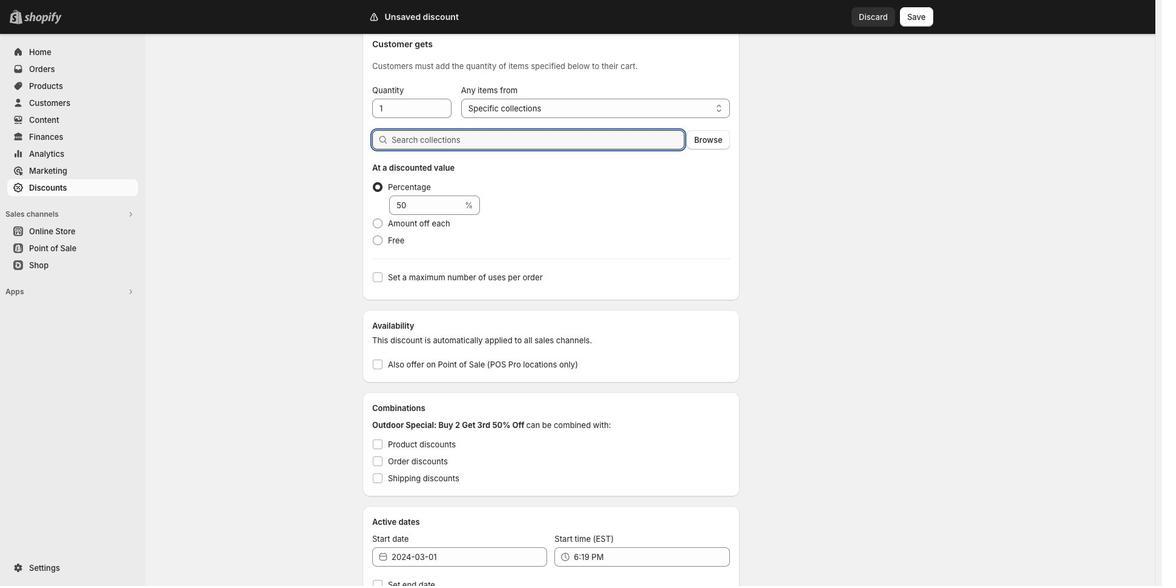 Task type: locate. For each thing, give the bounding box(es) containing it.
Enter time text field
[[574, 548, 730, 567]]

None text field
[[372, 99, 452, 118]]

None text field
[[389, 196, 463, 215]]



Task type: describe. For each thing, give the bounding box(es) containing it.
Search collections text field
[[392, 130, 685, 150]]

shopify image
[[24, 12, 62, 24]]

YYYY-MM-DD text field
[[392, 548, 548, 567]]



Task type: vqa. For each thing, say whether or not it's contained in the screenshot.
the topmost add
no



